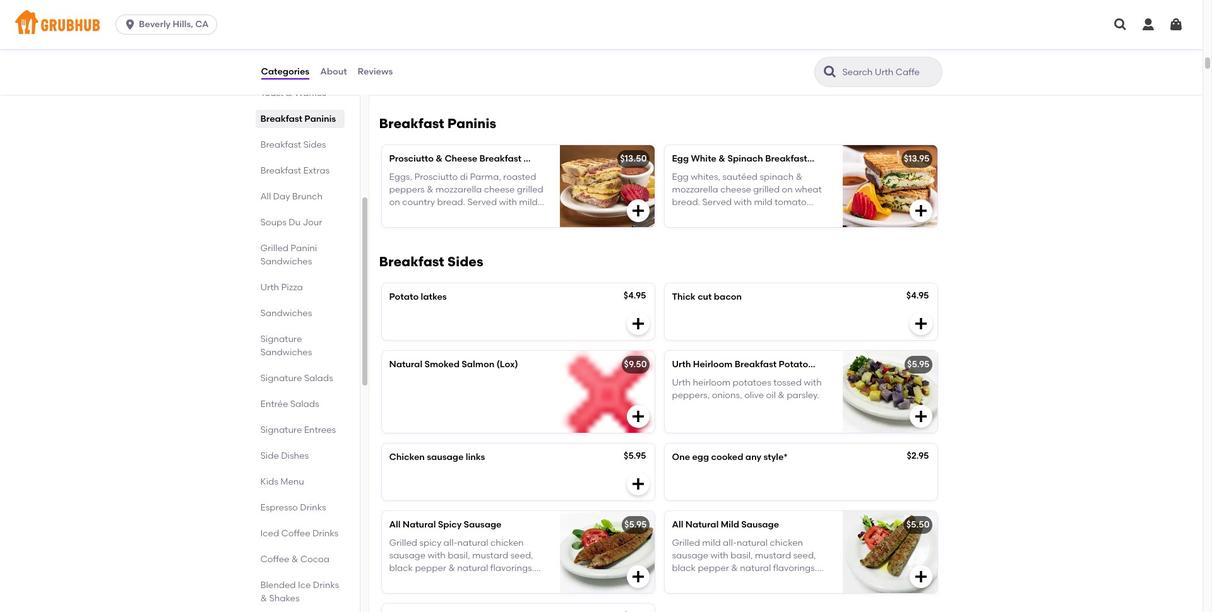 Task type: locate. For each thing, give the bounding box(es) containing it.
seed, for grilled mild all-natural chicken sausage with basil, mustard seed, black pepper & natural flavorings. free of nitrates, in a natural collagen casing.
[[794, 551, 817, 562]]

1 horizontal spatial $4.95
[[907, 291, 930, 302]]

free
[[389, 576, 408, 587], [672, 576, 691, 587]]

0 horizontal spatial on
[[389, 197, 400, 208]]

& right white
[[719, 154, 726, 164]]

2 mozzarella from the left
[[672, 184, 719, 195]]

0 horizontal spatial breakfast sides
[[261, 140, 326, 150]]

basil, inside the grilled spicy all-natural chicken sausage with basil, mustard seed, black pepper & natural flavorings. free of nitrates, in a natural collagen casing.
[[448, 551, 470, 562]]

sausage for all natural mild sausage
[[672, 551, 709, 562]]

a for mild
[[751, 576, 756, 587]]

0 horizontal spatial grilled
[[261, 243, 289, 254]]

pepper down 'spicy'
[[415, 564, 447, 574]]

1 horizontal spatial casing.
[[672, 589, 703, 600]]

1 horizontal spatial nitrates,
[[704, 576, 739, 587]]

drinks right ice
[[313, 581, 339, 591]]

& down mild
[[732, 564, 738, 574]]

urth
[[261, 282, 279, 293], [672, 360, 691, 370], [672, 377, 691, 388]]

1 served from the left
[[468, 197, 497, 208]]

& inside urth heirloom potatoes tossed with peppers, onions, olive oil & parsley.
[[778, 390, 785, 401]]

0 horizontal spatial mustard
[[473, 551, 509, 562]]

with down all natural mild sausage
[[711, 551, 729, 562]]

1 nitrates, from the left
[[421, 576, 456, 587]]

collagen inside the grilled spicy all-natural chicken sausage with basil, mustard seed, black pepper & natural flavorings. free of nitrates, in a natural collagen casing.
[[509, 576, 546, 587]]

2 horizontal spatial panini
[[810, 154, 837, 164]]

with inside the grilled spicy all-natural chicken sausage with basil, mustard seed, black pepper & natural flavorings. free of nitrates, in a natural collagen casing.
[[428, 551, 446, 562]]

of for grilled spicy all-natural chicken sausage with basil, mustard seed, black pepper & natural flavorings. free of nitrates, in a natural collagen casing.
[[410, 576, 419, 587]]

natural
[[389, 360, 423, 370], [403, 520, 436, 531], [686, 520, 719, 531]]

in inside the grilled spicy all-natural chicken sausage with basil, mustard seed, black pepper & natural flavorings. free of nitrates, in a natural collagen casing.
[[458, 576, 465, 587]]

0 horizontal spatial $4.95
[[624, 291, 647, 302]]

1 grilled from the left
[[517, 184, 544, 195]]

1 horizontal spatial sausage
[[742, 520, 780, 531]]

natural
[[458, 538, 489, 549], [737, 538, 768, 549], [458, 564, 489, 574], [741, 564, 772, 574], [476, 576, 507, 587], [759, 576, 790, 587]]

signature inside signature sandwiches
[[261, 334, 302, 345]]

2 a from the left
[[751, 576, 756, 587]]

bread. down di
[[437, 197, 466, 208]]

free inside grilled mild all-natural chicken sausage with basil, mustard seed, black pepper & natural flavorings. free of nitrates, in a natural collagen casing.
[[672, 576, 691, 587]]

cheese inside egg whites, sautéed spinach & mozzarella cheese grilled on wheat bread. served with mild tomato dipping sauce.
[[721, 184, 752, 195]]

on down spinach
[[782, 184, 793, 195]]

1 horizontal spatial basil,
[[731, 551, 753, 562]]

prosciutto inside eggs, prosciutto di parma, roasted peppers & mozzarella cheese grilled on country bread. served with mild tomato dipping sauce. (contains pork)
[[415, 172, 458, 182]]

with up parsley. at the bottom right of the page
[[804, 377, 822, 388]]

0 horizontal spatial all-
[[444, 538, 458, 549]]

2 chicken from the left
[[770, 538, 804, 549]]

2 black from the left
[[672, 564, 696, 574]]

collagen
[[509, 576, 546, 587], [792, 576, 829, 587]]

hills,
[[173, 19, 193, 30]]

breakfast up parma,
[[480, 154, 522, 164]]

egg inside egg whites, sautéed spinach & mozzarella cheese grilled on wheat bread. served with mild tomato dipping sauce.
[[672, 172, 689, 182]]

1 horizontal spatial mustard
[[756, 551, 792, 562]]

of inside the grilled spicy all-natural chicken sausage with basil, mustard seed, black pepper & natural flavorings. free of nitrates, in a natural collagen casing.
[[410, 576, 419, 587]]

1 vertical spatial egg
[[672, 172, 689, 182]]

grilled down all natural mild sausage
[[672, 538, 701, 549]]

pepper inside the grilled spicy all-natural chicken sausage with basil, mustard seed, black pepper & natural flavorings. free of nitrates, in a natural collagen casing.
[[415, 564, 447, 574]]

2 vertical spatial signature
[[261, 425, 302, 436]]

0 horizontal spatial in
[[458, 576, 465, 587]]

2 collagen from the left
[[792, 576, 829, 587]]

toast
[[261, 88, 284, 99]]

1 bread. from the left
[[437, 197, 466, 208]]

shakes
[[269, 594, 300, 605]]

mozzarella down whites,
[[672, 184, 719, 195]]

0 horizontal spatial casing.
[[389, 589, 420, 600]]

sausage right mild
[[742, 520, 780, 531]]

2 horizontal spatial grilled
[[672, 538, 701, 549]]

1 flavorings. from the left
[[491, 564, 535, 574]]

2 dipping from the left
[[672, 210, 705, 221]]

1 horizontal spatial breakfast paninis
[[379, 116, 497, 132]]

$13.95
[[904, 154, 930, 164]]

black inside grilled mild all-natural chicken sausage with basil, mustard seed, black pepper & natural flavorings. free of nitrates, in a natural collagen casing.
[[672, 564, 696, 574]]

0 vertical spatial on
[[782, 184, 793, 195]]

urth for urth heirloom potatoes tossed with peppers, onions, olive oil & parsley.
[[672, 377, 691, 388]]

1 horizontal spatial tomato
[[775, 197, 807, 208]]

espresso
[[261, 503, 298, 514]]

& inside pancakes, french toast & waffles
[[286, 88, 293, 99]]

egg left whites,
[[672, 172, 689, 182]]

paninis down waffles
[[305, 114, 336, 124]]

0 vertical spatial egg
[[672, 154, 689, 164]]

sandwiches inside grilled panini sandwiches
[[261, 256, 312, 267]]

1 horizontal spatial pepper
[[698, 564, 730, 574]]

1 horizontal spatial free
[[672, 576, 691, 587]]

peppers,
[[672, 390, 710, 401]]

2 basil, from the left
[[731, 551, 753, 562]]

0 horizontal spatial mild
[[519, 197, 538, 208]]

mozzarella down di
[[436, 184, 482, 195]]

served
[[468, 197, 497, 208], [703, 197, 732, 208]]

2 free from the left
[[672, 576, 691, 587]]

all- down spicy
[[444, 538, 458, 549]]

3 signature from the top
[[261, 425, 302, 436]]

sides up extras
[[304, 140, 326, 150]]

a inside the grilled spicy all-natural chicken sausage with basil, mustard seed, black pepper & natural flavorings. free of nitrates, in a natural collagen casing.
[[468, 576, 473, 587]]

1 horizontal spatial cheese
[[721, 184, 752, 195]]

&
[[286, 88, 293, 99], [436, 154, 443, 164], [719, 154, 726, 164], [796, 172, 803, 182], [427, 184, 434, 195], [778, 390, 785, 401], [292, 555, 298, 565], [449, 564, 455, 574], [732, 564, 738, 574], [261, 594, 267, 605]]

seed, for grilled spicy all-natural chicken sausage with basil, mustard seed, black pepper & natural flavorings. free of nitrates, in a natural collagen casing.
[[511, 551, 534, 562]]

1 chicken from the left
[[491, 538, 524, 549]]

1 sauce. from the left
[[459, 210, 487, 221]]

1 horizontal spatial flavorings.
[[774, 564, 818, 574]]

signature up signature salads
[[261, 334, 302, 345]]

1 horizontal spatial breakfast sides
[[379, 254, 484, 270]]

sandwiches
[[261, 256, 312, 267], [261, 308, 312, 319], [261, 347, 312, 358]]

all day brunch
[[261, 191, 323, 202]]

0 vertical spatial breakfast sides
[[261, 140, 326, 150]]

1 black from the left
[[389, 564, 413, 574]]

a down all natural mild sausage
[[751, 576, 756, 587]]

2 signature from the top
[[261, 373, 302, 384]]

natural left mild
[[686, 520, 719, 531]]

white
[[691, 154, 717, 164]]

$9.50
[[624, 360, 647, 370]]

sautéed
[[723, 172, 758, 182]]

0 horizontal spatial of
[[410, 576, 419, 587]]

2 of from the left
[[693, 576, 702, 587]]

signature for signature sandwiches
[[261, 334, 302, 345]]

in inside grilled mild all-natural chicken sausage with basil, mustard seed, black pepper & natural flavorings. free of nitrates, in a natural collagen casing.
[[741, 576, 748, 587]]

0 horizontal spatial sausage
[[464, 520, 502, 531]]

seed, inside the grilled spicy all-natural chicken sausage with basil, mustard seed, black pepper & natural flavorings. free of nitrates, in a natural collagen casing.
[[511, 551, 534, 562]]

1 horizontal spatial grilled
[[389, 538, 418, 549]]

casing.
[[389, 589, 420, 600], [672, 589, 703, 600]]

heirloom
[[693, 377, 731, 388]]

1 mozzarella from the left
[[436, 184, 482, 195]]

natural up 'spicy'
[[403, 520, 436, 531]]

nitrates, inside the grilled spicy all-natural chicken sausage with basil, mustard seed, black pepper & natural flavorings. free of nitrates, in a natural collagen casing.
[[421, 576, 456, 587]]

free for grilled spicy all-natural chicken sausage with basil, mustard seed, black pepper & natural flavorings. free of nitrates, in a natural collagen casing.
[[389, 576, 408, 587]]

sides down eggs, prosciutto di parma, roasted peppers & mozzarella cheese grilled on country bread. served with mild tomato dipping sauce. (contains pork)
[[448, 254, 484, 270]]

1 horizontal spatial all
[[389, 520, 401, 531]]

2 cheese from the left
[[721, 184, 752, 195]]

country
[[402, 197, 435, 208]]

0 horizontal spatial sauce.
[[459, 210, 487, 221]]

sausage left links
[[427, 452, 464, 463]]

black inside the grilled spicy all-natural chicken sausage with basil, mustard seed, black pepper & natural flavorings. free of nitrates, in a natural collagen casing.
[[389, 564, 413, 574]]

1 horizontal spatial on
[[782, 184, 793, 195]]

prosciutto up eggs,
[[389, 154, 434, 164]]

0 horizontal spatial nitrates,
[[421, 576, 456, 587]]

casing. inside the grilled spicy all-natural chicken sausage with basil, mustard seed, black pepper & natural flavorings. free of nitrates, in a natural collagen casing.
[[389, 589, 420, 600]]

chicken
[[491, 538, 524, 549], [770, 538, 804, 549]]

mozzarella
[[436, 184, 482, 195], [672, 184, 719, 195]]

1 horizontal spatial mozzarella
[[672, 184, 719, 195]]

1 horizontal spatial bread.
[[672, 197, 701, 208]]

breakfast sides
[[261, 140, 326, 150], [379, 254, 484, 270]]

mustard
[[473, 551, 509, 562], [756, 551, 792, 562]]

served down whites,
[[703, 197, 732, 208]]

egg
[[672, 154, 689, 164], [672, 172, 689, 182]]

mild up (contains
[[519, 197, 538, 208]]

main navigation navigation
[[0, 0, 1203, 49]]

sausage down 'spicy'
[[389, 551, 426, 562]]

1 cheese from the left
[[484, 184, 515, 195]]

categories button
[[261, 49, 310, 95]]

1 vertical spatial drinks
[[313, 529, 339, 539]]

side
[[261, 451, 279, 462]]

di
[[460, 172, 468, 182]]

espresso drinks
[[261, 503, 326, 514]]

basil, for mild
[[731, 551, 753, 562]]

drinks up 'cocoa'
[[313, 529, 339, 539]]

1 horizontal spatial chicken
[[770, 538, 804, 549]]

0 horizontal spatial dipping
[[423, 210, 456, 221]]

all left spicy
[[389, 520, 401, 531]]

1 vertical spatial on
[[389, 197, 400, 208]]

drinks inside blended ice drinks & shakes
[[313, 581, 339, 591]]

mozzarella inside egg whites, sautéed spinach & mozzarella cheese grilled on wheat bread. served with mild tomato dipping sauce.
[[672, 184, 719, 195]]

basil, down mild
[[731, 551, 753, 562]]

egg white & spinach breakfast panini
[[672, 154, 837, 164]]

sausage down all natural mild sausage
[[672, 551, 709, 562]]

breakfast sides up breakfast extras on the top of page
[[261, 140, 326, 150]]

mild
[[519, 197, 538, 208], [755, 197, 773, 208], [703, 538, 721, 549]]

cheese down parma,
[[484, 184, 515, 195]]

1 horizontal spatial mild
[[703, 538, 721, 549]]

1 horizontal spatial all-
[[723, 538, 737, 549]]

0 horizontal spatial cheese
[[484, 184, 515, 195]]

panini up roasted on the left top of page
[[524, 154, 551, 164]]

1 vertical spatial sandwiches
[[261, 308, 312, 319]]

mild inside egg whites, sautéed spinach & mozzarella cheese grilled on wheat bread. served with mild tomato dipping sauce.
[[755, 197, 773, 208]]

urth left heirloom
[[672, 360, 691, 370]]

0 vertical spatial signature
[[261, 334, 302, 345]]

urth inside urth heirloom potatoes tossed with peppers, onions, olive oil & parsley.
[[672, 377, 691, 388]]

with up (contains
[[499, 197, 517, 208]]

sauce. down whites,
[[707, 210, 736, 221]]

urth left the pizza
[[261, 282, 279, 293]]

0 horizontal spatial pepper
[[415, 564, 447, 574]]

2 horizontal spatial mild
[[755, 197, 773, 208]]

1 horizontal spatial sausage
[[427, 452, 464, 463]]

black down all natural spicy sausage
[[389, 564, 413, 574]]

& down pancakes,
[[286, 88, 293, 99]]

all left mild
[[672, 520, 684, 531]]

1 egg from the top
[[672, 154, 689, 164]]

dipping down whites,
[[672, 210, 705, 221]]

drinks for ice
[[313, 581, 339, 591]]

2 casing. from the left
[[672, 589, 703, 600]]

1 horizontal spatial grilled
[[754, 184, 780, 195]]

1 casing. from the left
[[389, 589, 420, 600]]

links
[[466, 452, 485, 463]]

2 vertical spatial sandwiches
[[261, 347, 312, 358]]

dipping inside eggs, prosciutto di parma, roasted peppers & mozzarella cheese grilled on country bread. served with mild tomato dipping sauce. (contains pork)
[[423, 210, 456, 221]]

dipping
[[423, 210, 456, 221], [672, 210, 705, 221]]

1 all- from the left
[[444, 538, 458, 549]]

grilled left 'spicy'
[[389, 538, 418, 549]]

all for all natural mild sausage
[[672, 520, 684, 531]]

0 horizontal spatial sides
[[304, 140, 326, 150]]

stuffed french toast image
[[560, 8, 655, 90]]

bread. down whites,
[[672, 197, 701, 208]]

in for mild
[[741, 576, 748, 587]]

signature salads
[[261, 373, 333, 384]]

nitrates, down all natural mild sausage
[[704, 576, 739, 587]]

breakfast paninis up cheese
[[379, 116, 497, 132]]

eggs,
[[389, 172, 413, 182]]

breakfast paninis down waffles
[[261, 114, 336, 124]]

2 egg from the top
[[672, 172, 689, 182]]

0 vertical spatial salads
[[304, 373, 333, 384]]

grilled
[[517, 184, 544, 195], [754, 184, 780, 195]]

tomato down wheat at the right
[[775, 197, 807, 208]]

2 grilled from the left
[[754, 184, 780, 195]]

drinks for coffee
[[313, 529, 339, 539]]

pepper inside grilled mild all-natural chicken sausage with basil, mustard seed, black pepper & natural flavorings. free of nitrates, in a natural collagen casing.
[[698, 564, 730, 574]]

0 horizontal spatial all
[[261, 191, 271, 202]]

pepper
[[415, 564, 447, 574], [698, 564, 730, 574]]

all- inside grilled mild all-natural chicken sausage with basil, mustard seed, black pepper & natural flavorings. free of nitrates, in a natural collagen casing.
[[723, 538, 737, 549]]

with down 'spicy'
[[428, 551, 446, 562]]

sauce. left (contains
[[459, 210, 487, 221]]

thick
[[672, 292, 696, 303]]

1 vertical spatial sides
[[448, 254, 484, 270]]

sausage for all natural spicy sausage
[[464, 520, 502, 531]]

grilled inside grilled panini sandwiches
[[261, 243, 289, 254]]

1 sandwiches from the top
[[261, 256, 312, 267]]

1 vertical spatial urth
[[672, 360, 691, 370]]

sandwiches down urth pizza on the top left
[[261, 308, 312, 319]]

natural for all natural spicy sausage
[[403, 520, 436, 531]]

day
[[273, 191, 290, 202]]

all- inside the grilled spicy all-natural chicken sausage with basil, mustard seed, black pepper & natural flavorings. free of nitrates, in a natural collagen casing.
[[444, 538, 458, 549]]

0 horizontal spatial flavorings.
[[491, 564, 535, 574]]

signature up side dishes
[[261, 425, 302, 436]]

sausage inside the grilled spicy all-natural chicken sausage with basil, mustard seed, black pepper & natural flavorings. free of nitrates, in a natural collagen casing.
[[389, 551, 426, 562]]

2 horizontal spatial all
[[672, 520, 684, 531]]

salads up signature entrees
[[290, 399, 319, 410]]

0 horizontal spatial chicken
[[491, 538, 524, 549]]

with down 'sautéed' at the right
[[734, 197, 752, 208]]

salads for entrée salads
[[290, 399, 319, 410]]

chicken inside the grilled spicy all-natural chicken sausage with basil, mustard seed, black pepper & natural flavorings. free of nitrates, in a natural collagen casing.
[[491, 538, 524, 549]]

urth heirloom potatoes tossed with peppers, onions, olive oil & parsley.
[[672, 377, 822, 401]]

sausage for all natural spicy sausage
[[389, 551, 426, 562]]

1 seed, from the left
[[511, 551, 534, 562]]

oil
[[767, 390, 776, 401]]

sausage right spicy
[[464, 520, 502, 531]]

1 vertical spatial prosciutto
[[415, 172, 458, 182]]

2 bread. from the left
[[672, 197, 701, 208]]

1 horizontal spatial panini
[[524, 154, 551, 164]]

all natural mild sausage image
[[843, 512, 938, 594]]

breakfast sides up latkes
[[379, 254, 484, 270]]

mustard inside grilled mild all-natural chicken sausage with basil, mustard seed, black pepper & natural flavorings. free of nitrates, in a natural collagen casing.
[[756, 551, 792, 562]]

breakfast down pork)
[[379, 254, 445, 270]]

2 horizontal spatial sausage
[[672, 551, 709, 562]]

1 vertical spatial salads
[[290, 399, 319, 410]]

collagen inside grilled mild all-natural chicken sausage with basil, mustard seed, black pepper & natural flavorings. free of nitrates, in a natural collagen casing.
[[792, 576, 829, 587]]

menu
[[281, 477, 304, 488]]

0 horizontal spatial panini
[[291, 243, 317, 254]]

mustard inside the grilled spicy all-natural chicken sausage with basil, mustard seed, black pepper & natural flavorings. free of nitrates, in a natural collagen casing.
[[473, 551, 509, 562]]

in down spicy
[[458, 576, 465, 587]]

2 pepper from the left
[[698, 564, 730, 574]]

svg image
[[1142, 17, 1157, 32], [1169, 17, 1184, 32], [631, 204, 646, 219], [631, 410, 646, 425], [914, 410, 929, 425], [631, 477, 646, 492], [631, 570, 646, 585]]

0 horizontal spatial mozzarella
[[436, 184, 482, 195]]

basil, inside grilled mild all-natural chicken sausage with basil, mustard seed, black pepper & natural flavorings. free of nitrates, in a natural collagen casing.
[[731, 551, 753, 562]]

paninis up "prosciutto & cheese breakfast panini"
[[448, 116, 497, 132]]

drinks up iced coffee drinks
[[300, 503, 326, 514]]

2 all- from the left
[[723, 538, 737, 549]]

iced coffee drinks
[[261, 529, 339, 539]]

1 sausage from the left
[[464, 520, 502, 531]]

0 horizontal spatial a
[[468, 576, 473, 587]]

mild
[[721, 520, 740, 531]]

cheese down 'sautéed' at the right
[[721, 184, 752, 195]]

style*
[[764, 452, 788, 463]]

sandwiches up signature salads
[[261, 347, 312, 358]]

1 horizontal spatial dipping
[[672, 210, 705, 221]]

of for grilled mild all-natural chicken sausage with basil, mustard seed, black pepper & natural flavorings. free of nitrates, in a natural collagen casing.
[[693, 576, 702, 587]]

1 horizontal spatial collagen
[[792, 576, 829, 587]]

mustard down all natural spicy sausage
[[473, 551, 509, 562]]

1 horizontal spatial sauce.
[[707, 210, 736, 221]]

$5.50
[[907, 520, 930, 531]]

1 horizontal spatial of
[[693, 576, 702, 587]]

mustard down all natural mild sausage
[[756, 551, 792, 562]]

ca
[[195, 19, 209, 30]]

grilled inside the grilled spicy all-natural chicken sausage with basil, mustard seed, black pepper & natural flavorings. free of nitrates, in a natural collagen casing.
[[389, 538, 418, 549]]

egg whites, sautéed spinach & mozzarella cheese grilled on wheat bread. served with mild tomato dipping sauce.
[[672, 172, 822, 221]]

seed,
[[511, 551, 534, 562], [794, 551, 817, 562]]

spicy
[[420, 538, 442, 549]]

flavorings. inside the grilled spicy all-natural chicken sausage with basil, mustard seed, black pepper & natural flavorings. free of nitrates, in a natural collagen casing.
[[491, 564, 535, 574]]

1 a from the left
[[468, 576, 473, 587]]

mild down all natural mild sausage
[[703, 538, 721, 549]]

2 vertical spatial $5.95
[[625, 520, 647, 531]]

spinach
[[728, 154, 764, 164]]

urth for urth pizza
[[261, 282, 279, 293]]

1 in from the left
[[458, 576, 465, 587]]

pancakes,
[[261, 75, 305, 85]]

2 vertical spatial drinks
[[313, 581, 339, 591]]

dipping down country at left
[[423, 210, 456, 221]]

1 pepper from the left
[[415, 564, 447, 574]]

signature for signature salads
[[261, 373, 302, 384]]

$4.95 for potato latkes
[[624, 291, 647, 302]]

0 vertical spatial tomato
[[775, 197, 807, 208]]

nitrates, inside grilled mild all-natural chicken sausage with basil, mustard seed, black pepper & natural flavorings. free of nitrates, in a natural collagen casing.
[[704, 576, 739, 587]]

side dishes
[[261, 451, 309, 462]]

eggs, prosciutto di parma, roasted peppers & mozzarella cheese grilled on country bread. served with mild tomato dipping sauce. (contains pork)
[[389, 172, 544, 234]]

1 vertical spatial signature
[[261, 373, 302, 384]]

mustard for all natural spicy sausage
[[473, 551, 509, 562]]

spicy
[[438, 520, 462, 531]]

2 sauce. from the left
[[707, 210, 736, 221]]

coffee
[[281, 529, 311, 539], [261, 555, 290, 565]]

1 horizontal spatial a
[[751, 576, 756, 587]]

coffee up coffee & cocoa
[[281, 529, 311, 539]]

sausage inside grilled mild all-natural chicken sausage with basil, mustard seed, black pepper & natural flavorings. free of nitrates, in a natural collagen casing.
[[672, 551, 709, 562]]

1 dipping from the left
[[423, 210, 456, 221]]

with inside egg whites, sautéed spinach & mozzarella cheese grilled on wheat bread. served with mild tomato dipping sauce.
[[734, 197, 752, 208]]

0 horizontal spatial basil,
[[448, 551, 470, 562]]

& right oil
[[778, 390, 785, 401]]

1 horizontal spatial seed,
[[794, 551, 817, 562]]

flavorings. inside grilled mild all-natural chicken sausage with basil, mustard seed, black pepper & natural flavorings. free of nitrates, in a natural collagen casing.
[[774, 564, 818, 574]]

2 mustard from the left
[[756, 551, 792, 562]]

1 $4.95 from the left
[[624, 291, 647, 302]]

1 collagen from the left
[[509, 576, 546, 587]]

french
[[307, 75, 336, 85]]

1 signature from the top
[[261, 334, 302, 345]]

brunch
[[292, 191, 323, 202]]

sausage
[[464, 520, 502, 531], [742, 520, 780, 531]]

0 horizontal spatial grilled
[[517, 184, 544, 195]]

of inside grilled mild all-natural chicken sausage with basil, mustard seed, black pepper & natural flavorings. free of nitrates, in a natural collagen casing.
[[693, 576, 702, 587]]

casing. inside grilled mild all-natural chicken sausage with basil, mustard seed, black pepper & natural flavorings. free of nitrates, in a natural collagen casing.
[[672, 589, 703, 600]]

2 sausage from the left
[[742, 520, 780, 531]]

grilled panini sandwiches
[[261, 243, 317, 267]]

served inside egg whites, sautéed spinach & mozzarella cheese grilled on wheat bread. served with mild tomato dipping sauce.
[[703, 197, 732, 208]]

pancakes, french toast & waffles
[[261, 75, 336, 99]]

panini down "jour"
[[291, 243, 317, 254]]

smoked
[[425, 360, 460, 370]]

waffles
[[295, 88, 327, 99]]

dipping inside egg whites, sautéed spinach & mozzarella cheese grilled on wheat bread. served with mild tomato dipping sauce.
[[672, 210, 705, 221]]

2 in from the left
[[741, 576, 748, 587]]

parma,
[[470, 172, 501, 182]]

signature up entrée
[[261, 373, 302, 384]]

egg left white
[[672, 154, 689, 164]]

& up country at left
[[427, 184, 434, 195]]

paninis
[[305, 114, 336, 124], [448, 116, 497, 132]]

flavorings. for all natural mild sausage
[[774, 564, 818, 574]]

nitrates, down 'spicy'
[[421, 576, 456, 587]]

grilled down roasted on the left top of page
[[517, 184, 544, 195]]

grilled inside grilled mild all-natural chicken sausage with basil, mustard seed, black pepper & natural flavorings. free of nitrates, in a natural collagen casing.
[[672, 538, 701, 549]]

all- down mild
[[723, 538, 737, 549]]

1 horizontal spatial black
[[672, 564, 696, 574]]

(lox)
[[497, 360, 518, 370]]

& down blended
[[261, 594, 267, 605]]

1 basil, from the left
[[448, 551, 470, 562]]

grilled down the soups
[[261, 243, 289, 254]]

1 vertical spatial tomato
[[389, 210, 421, 221]]

flavorings. for all natural spicy sausage
[[491, 564, 535, 574]]

0 vertical spatial $5.95
[[908, 360, 930, 370]]

black down all natural mild sausage
[[672, 564, 696, 574]]

seed, inside grilled mild all-natural chicken sausage with basil, mustard seed, black pepper & natural flavorings. free of nitrates, in a natural collagen casing.
[[794, 551, 817, 562]]

chicken inside grilled mild all-natural chicken sausage with basil, mustard seed, black pepper & natural flavorings. free of nitrates, in a natural collagen casing.
[[770, 538, 804, 549]]

tomato inside egg whites, sautéed spinach & mozzarella cheese grilled on wheat bread. served with mild tomato dipping sauce.
[[775, 197, 807, 208]]

tomato inside eggs, prosciutto di parma, roasted peppers & mozzarella cheese grilled on country bread. served with mild tomato dipping sauce. (contains pork)
[[389, 210, 421, 221]]

all left "day"
[[261, 191, 271, 202]]

$5.95 for urth heirloom potatoes tossed with peppers, onions, olive oil & parsley.
[[908, 360, 930, 370]]

breakfast
[[261, 114, 303, 124], [379, 116, 445, 132], [261, 140, 301, 150], [480, 154, 522, 164], [766, 154, 808, 164], [261, 166, 301, 176], [379, 254, 445, 270], [735, 360, 777, 370]]

a inside grilled mild all-natural chicken sausage with basil, mustard seed, black pepper & natural flavorings. free of nitrates, in a natural collagen casing.
[[751, 576, 756, 587]]

svg image
[[1114, 17, 1129, 32], [124, 18, 137, 31], [914, 204, 929, 219], [631, 317, 646, 332], [914, 317, 929, 332], [914, 570, 929, 585]]

panini up wheat at the right
[[810, 154, 837, 164]]

& left cheese
[[436, 154, 443, 164]]

grilled
[[261, 243, 289, 254], [389, 538, 418, 549], [672, 538, 701, 549]]

black for mild
[[672, 564, 696, 574]]

& up wheat at the right
[[796, 172, 803, 182]]

1 of from the left
[[410, 576, 419, 587]]

served down parma,
[[468, 197, 497, 208]]

2 served from the left
[[703, 197, 732, 208]]

in down all natural mild sausage
[[741, 576, 748, 587]]

1 mustard from the left
[[473, 551, 509, 562]]

2 seed, from the left
[[794, 551, 817, 562]]

2 nitrates, from the left
[[704, 576, 739, 587]]

blended ice drinks & shakes
[[261, 581, 339, 605]]

1 free from the left
[[389, 576, 408, 587]]

0 horizontal spatial bread.
[[437, 197, 466, 208]]

free inside the grilled spicy all-natural chicken sausage with basil, mustard seed, black pepper & natural flavorings. free of nitrates, in a natural collagen casing.
[[389, 576, 408, 587]]

1 horizontal spatial in
[[741, 576, 748, 587]]

0 horizontal spatial black
[[389, 564, 413, 574]]

1 horizontal spatial sides
[[448, 254, 484, 270]]

black
[[389, 564, 413, 574], [672, 564, 696, 574]]

a down all natural spicy sausage
[[468, 576, 473, 587]]

2 $4.95 from the left
[[907, 291, 930, 302]]

0 vertical spatial sandwiches
[[261, 256, 312, 267]]

coffee up blended
[[261, 555, 290, 565]]

sandwiches up urth pizza on the top left
[[261, 256, 312, 267]]

2 flavorings. from the left
[[774, 564, 818, 574]]

breakfast paninis
[[261, 114, 336, 124], [379, 116, 497, 132]]

of
[[410, 576, 419, 587], [693, 576, 702, 587]]

jour
[[303, 217, 322, 228]]

tomato up pork)
[[389, 210, 421, 221]]

prosciutto left di
[[415, 172, 458, 182]]

pepper down all natural mild sausage
[[698, 564, 730, 574]]

peppers
[[389, 184, 425, 195]]

0 horizontal spatial sausage
[[389, 551, 426, 562]]

$5.95 for grilled spicy all-natural chicken sausage with basil, mustard seed, black pepper & natural flavorings. free of nitrates, in a natural collagen casing.
[[625, 520, 647, 531]]

all-
[[444, 538, 458, 549], [723, 538, 737, 549]]

wheat
[[795, 184, 822, 195]]

all natural spicy sausage
[[389, 520, 502, 531]]

cooked
[[712, 452, 744, 463]]

chicken for all natural spicy sausage
[[491, 538, 524, 549]]

grilled down spinach
[[754, 184, 780, 195]]

0 horizontal spatial seed,
[[511, 551, 534, 562]]

1 horizontal spatial served
[[703, 197, 732, 208]]

mild down spinach
[[755, 197, 773, 208]]

all natural spicy sausage image
[[560, 512, 655, 594]]



Task type: describe. For each thing, give the bounding box(es) containing it.
bread. inside eggs, prosciutto di parma, roasted peppers & mozzarella cheese grilled on country bread. served with mild tomato dipping sauce. (contains pork)
[[437, 197, 466, 208]]

in for spicy
[[458, 576, 465, 587]]

2 sandwiches from the top
[[261, 308, 312, 319]]

& inside eggs, prosciutto di parma, roasted peppers & mozzarella cheese grilled on country bread. served with mild tomato dipping sauce. (contains pork)
[[427, 184, 434, 195]]

mozzarella inside eggs, prosciutto di parma, roasted peppers & mozzarella cheese grilled on country bread. served with mild tomato dipping sauce. (contains pork)
[[436, 184, 482, 195]]

egg for egg white & spinach breakfast panini
[[672, 154, 689, 164]]

urth heirloom breakfast potatoes
[[672, 360, 818, 370]]

entrée
[[261, 399, 288, 410]]

casing. for grilled mild all-natural chicken sausage with basil, mustard seed, black pepper & natural flavorings. free of nitrates, in a natural collagen casing.
[[672, 589, 703, 600]]

soups
[[261, 217, 287, 228]]

grilled for all natural mild sausage
[[672, 538, 701, 549]]

extras
[[304, 166, 330, 176]]

urth for urth heirloom breakfast potatoes
[[672, 360, 691, 370]]

casing. for grilled spicy all-natural chicken sausage with basil, mustard seed, black pepper & natural flavorings. free of nitrates, in a natural collagen casing.
[[389, 589, 420, 600]]

& inside the grilled spicy all-natural chicken sausage with basil, mustard seed, black pepper & natural flavorings. free of nitrates, in a natural collagen casing.
[[449, 564, 455, 574]]

olive
[[745, 390, 764, 401]]

black for spicy
[[389, 564, 413, 574]]

categories
[[261, 66, 310, 77]]

about button
[[320, 49, 348, 95]]

breakfast extras
[[261, 166, 330, 176]]

panini inside grilled panini sandwiches
[[291, 243, 317, 254]]

du
[[289, 217, 301, 228]]

roasted
[[504, 172, 537, 182]]

0 vertical spatial drinks
[[300, 503, 326, 514]]

whites,
[[691, 172, 721, 182]]

& inside grilled mild all-natural chicken sausage with basil, mustard seed, black pepper & natural flavorings. free of nitrates, in a natural collagen casing.
[[732, 564, 738, 574]]

pork)
[[389, 223, 411, 234]]

pepper for spicy
[[415, 564, 447, 574]]

bacon
[[714, 292, 742, 303]]

soups du jour
[[261, 217, 322, 228]]

on inside egg whites, sautéed spinach & mozzarella cheese grilled on wheat bread. served with mild tomato dipping sauce.
[[782, 184, 793, 195]]

(contains
[[489, 210, 531, 221]]

$2.95
[[907, 451, 930, 462]]

kids
[[261, 477, 279, 488]]

cut
[[698, 292, 712, 303]]

1 vertical spatial $5.95
[[624, 451, 647, 462]]

heirloom
[[693, 360, 733, 370]]

collagen for grilled spicy all-natural chicken sausage with basil, mustard seed, black pepper & natural flavorings. free of nitrates, in a natural collagen casing.
[[509, 576, 546, 587]]

parsley.
[[787, 390, 820, 401]]

0 horizontal spatial breakfast paninis
[[261, 114, 336, 124]]

1 horizontal spatial paninis
[[448, 116, 497, 132]]

3 sandwiches from the top
[[261, 347, 312, 358]]

chicken
[[389, 452, 425, 463]]

svg image inside beverly hills, ca button
[[124, 18, 137, 31]]

beverly
[[139, 19, 171, 30]]

breakfast up "day"
[[261, 166, 301, 176]]

search icon image
[[823, 64, 838, 80]]

all- for mild
[[723, 538, 737, 549]]

grilled inside eggs, prosciutto di parma, roasted peppers & mozzarella cheese grilled on country bread. served with mild tomato dipping sauce. (contains pork)
[[517, 184, 544, 195]]

served inside eggs, prosciutto di parma, roasted peppers & mozzarella cheese grilled on country bread. served with mild tomato dipping sauce. (contains pork)
[[468, 197, 497, 208]]

all natural mild sausage
[[672, 520, 780, 531]]

any
[[746, 452, 762, 463]]

with inside grilled mild all-natural chicken sausage with basil, mustard seed, black pepper & natural flavorings. free of nitrates, in a natural collagen casing.
[[711, 551, 729, 562]]

urth heirloom breakfast potatoes image
[[843, 351, 938, 434]]

0 horizontal spatial paninis
[[305, 114, 336, 124]]

one
[[672, 452, 690, 463]]

nitrates, for spicy
[[421, 576, 456, 587]]

iced
[[261, 529, 279, 539]]

beverly hills, ca button
[[116, 15, 222, 35]]

collagen for grilled mild all-natural chicken sausage with basil, mustard seed, black pepper & natural flavorings. free of nitrates, in a natural collagen casing.
[[792, 576, 829, 587]]

$13.50
[[621, 154, 647, 164]]

mild inside grilled mild all-natural chicken sausage with basil, mustard seed, black pepper & natural flavorings. free of nitrates, in a natural collagen casing.
[[703, 538, 721, 549]]

salmon
[[462, 360, 495, 370]]

0 vertical spatial prosciutto
[[389, 154, 434, 164]]

on inside eggs, prosciutto di parma, roasted peppers & mozzarella cheese grilled on country bread. served with mild tomato dipping sauce. (contains pork)
[[389, 197, 400, 208]]

cheese inside eggs, prosciutto di parma, roasted peppers & mozzarella cheese grilled on country bread. served with mild tomato dipping sauce. (contains pork)
[[484, 184, 515, 195]]

potato latkes
[[389, 292, 447, 303]]

with inside urth heirloom potatoes tossed with peppers, onions, olive oil & parsley.
[[804, 377, 822, 388]]

reviews button
[[357, 49, 394, 95]]

bread. inside egg whites, sautéed spinach & mozzarella cheese grilled on wheat bread. served with mild tomato dipping sauce.
[[672, 197, 701, 208]]

cocoa
[[301, 555, 330, 565]]

breakfast up breakfast extras on the top of page
[[261, 140, 301, 150]]

ice
[[298, 581, 311, 591]]

coffee & cocoa
[[261, 555, 330, 565]]

pizza
[[281, 282, 303, 293]]

potatoes
[[733, 377, 772, 388]]

0 vertical spatial coffee
[[281, 529, 311, 539]]

a for spicy
[[468, 576, 473, 587]]

one egg cooked any style*
[[672, 452, 788, 463]]

mustard for all natural mild sausage
[[756, 551, 792, 562]]

all for all natural spicy sausage
[[389, 520, 401, 531]]

urth pizza
[[261, 282, 303, 293]]

grilled mild all-natural chicken sausage with basil, mustard seed, black pepper & natural flavorings. free of nitrates, in a natural collagen casing.
[[672, 538, 829, 600]]

spinach
[[760, 172, 794, 182]]

prosciutto & cheese breakfast panini image
[[560, 145, 655, 228]]

0 vertical spatial sides
[[304, 140, 326, 150]]

egg
[[693, 452, 710, 463]]

signature sandwiches
[[261, 334, 312, 358]]

1 vertical spatial breakfast sides
[[379, 254, 484, 270]]

1 vertical spatial coffee
[[261, 555, 290, 565]]

sauce. inside eggs, prosciutto di parma, roasted peppers & mozzarella cheese grilled on country bread. served with mild tomato dipping sauce. (contains pork)
[[459, 210, 487, 221]]

blended
[[261, 581, 296, 591]]

entrée salads
[[261, 399, 319, 410]]

tossed
[[774, 377, 802, 388]]

Search Urth Caffe search field
[[842, 66, 938, 78]]

all- for spicy
[[444, 538, 458, 549]]

breakfast up eggs,
[[379, 116, 445, 132]]

kids menu
[[261, 477, 304, 488]]

grilled for all natural spicy sausage
[[389, 538, 418, 549]]

$4.95 for thick cut bacon
[[907, 291, 930, 302]]

egg white & spinach breakfast panini image
[[843, 145, 938, 228]]

natural for all natural mild sausage
[[686, 520, 719, 531]]

pepper for mild
[[698, 564, 730, 574]]

about
[[320, 66, 347, 77]]

sauce. inside egg whites, sautéed spinach & mozzarella cheese grilled on wheat bread. served with mild tomato dipping sauce.
[[707, 210, 736, 221]]

salads for signature salads
[[304, 373, 333, 384]]

breakfast up spinach
[[766, 154, 808, 164]]

potato
[[389, 292, 419, 303]]

grilled inside egg whites, sautéed spinach & mozzarella cheese grilled on wheat bread. served with mild tomato dipping sauce.
[[754, 184, 780, 195]]

chicken for all natural mild sausage
[[770, 538, 804, 549]]

& inside egg whites, sautéed spinach & mozzarella cheese grilled on wheat bread. served with mild tomato dipping sauce.
[[796, 172, 803, 182]]

latkes
[[421, 292, 447, 303]]

sausage for all natural mild sausage
[[742, 520, 780, 531]]

egg for egg whites, sautéed spinach & mozzarella cheese grilled on wheat bread. served with mild tomato dipping sauce.
[[672, 172, 689, 182]]

cheese
[[445, 154, 478, 164]]

mild inside eggs, prosciutto di parma, roasted peppers & mozzarella cheese grilled on country bread. served with mild tomato dipping sauce. (contains pork)
[[519, 197, 538, 208]]

thick cut bacon
[[672, 292, 742, 303]]

natural smoked salmon (lox)
[[389, 360, 518, 370]]

free for grilled mild all-natural chicken sausage with basil, mustard seed, black pepper & natural flavorings. free of nitrates, in a natural collagen casing.
[[672, 576, 691, 587]]

breakfast up 'potatoes'
[[735, 360, 777, 370]]

reviews
[[358, 66, 393, 77]]

onions,
[[712, 390, 743, 401]]

natural smoked salmon (lox) image
[[560, 351, 655, 434]]

signature for signature entrees
[[261, 425, 302, 436]]

dishes
[[281, 451, 309, 462]]

& left 'cocoa'
[[292, 555, 298, 565]]

beverly hills, ca
[[139, 19, 209, 30]]

with inside eggs, prosciutto di parma, roasted peppers & mozzarella cheese grilled on country bread. served with mild tomato dipping sauce. (contains pork)
[[499, 197, 517, 208]]

grilled spicy all-natural chicken sausage with basil, mustard seed, black pepper & natural flavorings. free of nitrates, in a natural collagen casing.
[[389, 538, 546, 600]]

basil, for spicy
[[448, 551, 470, 562]]

breakfast down toast
[[261, 114, 303, 124]]

chicken sausage links
[[389, 452, 485, 463]]

natural left smoked
[[389, 360, 423, 370]]

& inside blended ice drinks & shakes
[[261, 594, 267, 605]]

nitrates, for mild
[[704, 576, 739, 587]]

signature entrees
[[261, 425, 336, 436]]



Task type: vqa. For each thing, say whether or not it's contained in the screenshot.
right casing.
yes



